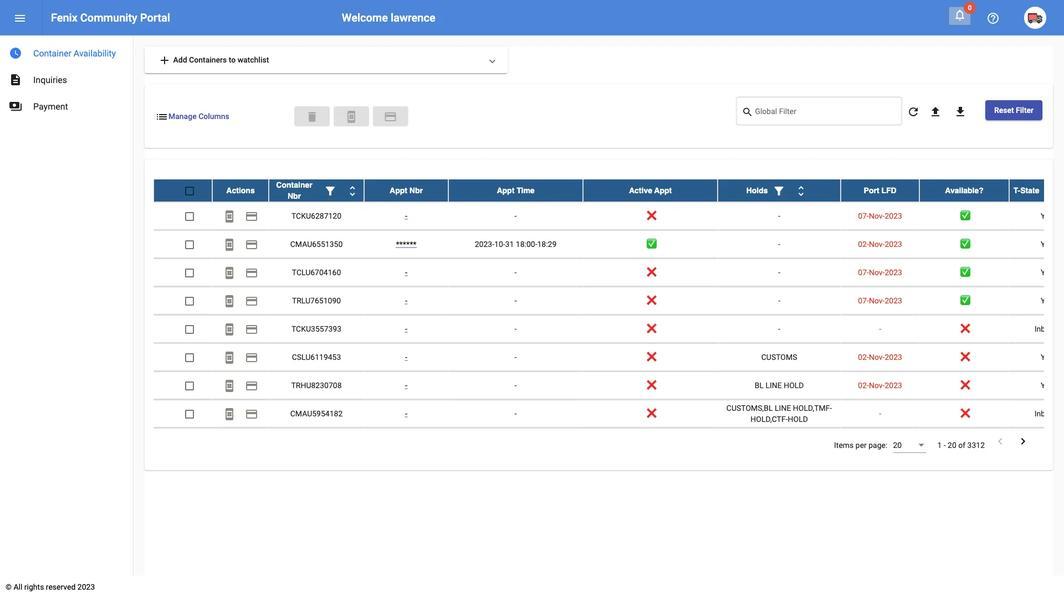 Task type: locate. For each thing, give the bounding box(es) containing it.
grid containing filter_alt
[[154, 179, 1065, 457]]

- link for tclu6704160
[[405, 268, 408, 277]]

nbr up ****** link
[[410, 186, 423, 195]]

0 horizontal spatial 20
[[894, 441, 902, 450]]

appt for appt nbr
[[390, 186, 408, 195]]

appt right active
[[655, 186, 672, 195]]

1 02- from the top
[[859, 240, 870, 249]]

rights
[[24, 583, 44, 592]]

3 appt from the left
[[655, 186, 672, 195]]

line right bl
[[766, 381, 782, 390]]

no color image
[[954, 8, 967, 22], [987, 12, 1001, 25], [9, 47, 22, 60], [158, 54, 171, 67], [9, 73, 22, 87], [954, 105, 968, 119], [384, 110, 398, 123], [324, 184, 337, 198], [346, 184, 359, 198], [773, 184, 786, 198], [245, 210, 258, 223], [245, 238, 258, 251], [245, 295, 258, 308], [223, 323, 236, 336], [223, 351, 236, 365], [245, 351, 258, 365], [223, 380, 236, 393], [245, 380, 258, 393], [245, 408, 258, 421], [994, 435, 1008, 448]]

all
[[14, 583, 22, 592]]

hold down hold,tmf-
[[788, 415, 809, 424]]

container
[[33, 48, 71, 59], [276, 181, 313, 189]]

2 yard from the top
[[1042, 240, 1057, 249]]

hold
[[784, 381, 804, 390], [788, 415, 809, 424]]

1 appt from the left
[[390, 186, 408, 195]]

4 yard from the top
[[1042, 296, 1057, 305]]

0 vertical spatial line
[[766, 381, 782, 390]]

portal
[[140, 11, 170, 24]]

1 vertical spatial hold
[[788, 415, 809, 424]]

menu button
[[9, 7, 31, 29]]

1 yard from the top
[[1042, 211, 1057, 220]]

1 - link from the top
[[405, 211, 408, 220]]

2 appt from the left
[[497, 186, 515, 195]]

no color image containing notifications_none
[[954, 8, 967, 22]]

appt time
[[497, 186, 535, 195]]

20
[[894, 441, 902, 450], [948, 441, 957, 450]]

18:00-
[[516, 240, 538, 249]]

1 horizontal spatial 20
[[948, 441, 957, 450]]

2 horizontal spatial filter_alt
[[1045, 184, 1058, 198]]

10 cell from the left
[[1010, 428, 1065, 456]]

bl line hold
[[755, 381, 804, 390]]

31
[[506, 240, 514, 249]]

8 row from the top
[[154, 372, 1065, 400]]

20 left of
[[948, 441, 957, 450]]

1 horizontal spatial unfold_more button
[[791, 179, 813, 202]]

payment button for cslu6119453
[[241, 346, 263, 369]]

unfold_more button
[[342, 179, 364, 202], [791, 179, 813, 202]]

customs
[[762, 353, 798, 362]]

3 nov- from the top
[[870, 268, 885, 277]]

1 horizontal spatial filter_alt button
[[768, 179, 791, 202]]

availability
[[74, 48, 116, 59]]

list
[[155, 110, 169, 123]]

4 nov- from the top
[[870, 296, 885, 305]]

- link for cslu6119453
[[405, 353, 408, 362]]

filter_alt inside column header
[[1045, 184, 1058, 198]]

no color image containing payments
[[9, 100, 22, 113]]

container for availability
[[33, 48, 71, 59]]

1 horizontal spatial unfold_more
[[795, 184, 808, 198]]

row
[[154, 179, 1065, 202], [154, 202, 1065, 230], [154, 230, 1065, 259], [154, 259, 1065, 287], [154, 287, 1065, 315], [154, 315, 1065, 344], [154, 344, 1065, 372], [154, 372, 1065, 400], [154, 400, 1065, 428], [154, 428, 1065, 457]]

3 yard from the top
[[1042, 268, 1057, 277]]

fenix
[[51, 11, 78, 24]]

1 vertical spatial container
[[276, 181, 313, 189]]

07-nov-2023
[[859, 211, 903, 220], [859, 268, 903, 277], [859, 296, 903, 305]]

02- for customs
[[859, 353, 870, 362]]

appt
[[390, 186, 408, 195], [497, 186, 515, 195], [655, 186, 672, 195]]

2 vertical spatial 07-nov-2023
[[859, 296, 903, 305]]

appt inside appt nbr column header
[[390, 186, 408, 195]]

0 horizontal spatial nbr
[[288, 192, 301, 201]]

refresh
[[907, 105, 921, 119]]

1 07-nov-2023 from the top
[[859, 211, 903, 220]]

reset
[[995, 106, 1015, 115]]

no color image containing filter_alt
[[1045, 184, 1058, 198]]

container for nbr
[[276, 181, 313, 189]]

payment button
[[373, 106, 409, 126], [241, 205, 263, 227], [241, 233, 263, 255], [241, 262, 263, 284], [241, 290, 263, 312], [241, 318, 263, 340], [241, 346, 263, 369], [241, 375, 263, 397], [241, 403, 263, 425]]

3 02-nov-2023 from the top
[[859, 381, 903, 390]]

line inside customs,bl line hold,tmf- hold,ctf-hold
[[775, 404, 792, 413]]

no color image inside menu button
[[13, 12, 27, 25]]

2023 for tcku6287120
[[885, 211, 903, 220]]

2 nov- from the top
[[870, 240, 885, 249]]

payment button for trlu7651090
[[241, 290, 263, 312]]

book_online button
[[334, 106, 369, 126], [219, 205, 241, 227], [219, 233, 241, 255], [219, 262, 241, 284], [219, 290, 241, 312], [219, 318, 241, 340], [219, 346, 241, 369], [219, 375, 241, 397], [219, 403, 241, 425]]

3 row from the top
[[154, 230, 1065, 259]]

book_online for cmau6551350
[[223, 238, 236, 251]]

✅
[[961, 211, 969, 220], [647, 240, 655, 249], [961, 240, 969, 249], [961, 268, 969, 277], [961, 296, 969, 305]]

payment for cslu6119453
[[245, 351, 258, 365]]

no color image containing menu
[[13, 12, 27, 25]]

book_online for tcku3557393
[[223, 323, 236, 336]]

welcome lawrence
[[342, 11, 436, 24]]

9 cell from the left
[[920, 428, 1010, 456]]

payment button for cmau6551350
[[241, 233, 263, 255]]

1 vertical spatial 02-
[[859, 353, 870, 362]]

filter_alt right state
[[1045, 184, 1058, 198]]

2 row from the top
[[154, 202, 1065, 230]]

appt up ****** link
[[390, 186, 408, 195]]

2 cell from the left
[[212, 428, 269, 456]]

payment for tcku6287120
[[245, 210, 258, 223]]

file_download
[[954, 105, 968, 119]]

book_online
[[345, 110, 358, 123], [223, 210, 236, 223], [223, 238, 236, 251], [223, 266, 236, 280], [223, 295, 236, 308], [223, 323, 236, 336], [223, 351, 236, 365], [223, 380, 236, 393], [223, 408, 236, 421]]

0 horizontal spatial unfold_more
[[346, 184, 359, 198]]

- link for cmau5954182
[[405, 409, 408, 418]]

nbr inside container nbr
[[288, 192, 301, 201]]

1 horizontal spatial appt
[[497, 186, 515, 195]]

add
[[173, 55, 187, 64]]

container nbr
[[276, 181, 313, 201]]

1 vertical spatial 07-
[[859, 268, 870, 277]]

inbound for customs,bl line hold,tmf- hold,ctf-hold
[[1035, 409, 1063, 418]]

5 yard from the top
[[1042, 353, 1057, 362]]

payment
[[33, 101, 68, 112]]

yard for cmau6551350
[[1042, 240, 1057, 249]]

2 02-nov-2023 from the top
[[859, 353, 903, 362]]

0 vertical spatial container
[[33, 48, 71, 59]]

payment button for tcku6287120
[[241, 205, 263, 227]]

0 vertical spatial hold
[[784, 381, 804, 390]]

actions
[[226, 186, 255, 195]]

unfold_more button up tcku6287120
[[342, 179, 364, 202]]

hold up hold,tmf-
[[784, 381, 804, 390]]

2023
[[885, 211, 903, 220], [885, 240, 903, 249], [885, 268, 903, 277], [885, 296, 903, 305], [885, 353, 903, 362], [885, 381, 903, 390], [78, 583, 95, 592]]

inbound
[[1035, 324, 1063, 334], [1035, 409, 1063, 418]]

✅ for tcku6287120
[[961, 211, 969, 220]]

2 horizontal spatial filter_alt button
[[1040, 179, 1062, 202]]

line for hold
[[766, 381, 782, 390]]

3 07-nov-2023 from the top
[[859, 296, 903, 305]]

nov- for trlu7651090
[[870, 296, 885, 305]]

2 07-nov-2023 from the top
[[859, 268, 903, 277]]

book_online for trlu7651090
[[223, 295, 236, 308]]

6 - link from the top
[[405, 381, 408, 390]]

no color image inside navigate_before button
[[994, 435, 1008, 448]]

nov- for trhu8230708
[[870, 381, 885, 390]]

payment button for cmau5954182
[[241, 403, 263, 425]]

0 vertical spatial 07-nov-2023
[[859, 211, 903, 220]]

refresh button
[[903, 100, 925, 123]]

1
[[938, 441, 942, 450]]

✅ for trlu7651090
[[961, 296, 969, 305]]

nbr inside appt nbr column header
[[410, 186, 423, 195]]

7 - link from the top
[[405, 409, 408, 418]]

hold,ctf-
[[751, 415, 788, 424]]

6 nov- from the top
[[870, 381, 885, 390]]

******
[[396, 240, 417, 249]]

line up hold,ctf-
[[775, 404, 792, 413]]

07- for trlu7651090
[[859, 296, 870, 305]]

filter_alt
[[324, 184, 337, 198], [773, 184, 786, 198], [1045, 184, 1058, 198]]

1 07- from the top
[[859, 211, 870, 220]]

container up tcku6287120
[[276, 181, 313, 189]]

3 07- from the top
[[859, 296, 870, 305]]

4 cell from the left
[[364, 428, 449, 456]]

2 horizontal spatial appt
[[655, 186, 672, 195]]

1 20 from the left
[[894, 441, 902, 450]]

2 inbound from the top
[[1035, 409, 1063, 418]]

book_online button for trlu7651090
[[219, 290, 241, 312]]

2 07- from the top
[[859, 268, 870, 277]]

1 inbound from the top
[[1035, 324, 1063, 334]]

nbr up tcku6287120
[[288, 192, 301, 201]]

no color image
[[13, 12, 27, 25], [9, 100, 22, 113], [907, 105, 921, 119], [930, 105, 943, 119], [742, 106, 756, 119], [155, 110, 169, 123], [345, 110, 358, 123], [795, 184, 808, 198], [1045, 184, 1058, 198], [223, 210, 236, 223], [223, 238, 236, 251], [223, 266, 236, 280], [245, 266, 258, 280], [223, 295, 236, 308], [245, 323, 258, 336], [223, 408, 236, 421], [1017, 435, 1030, 448]]

2023 for cmau6551350
[[885, 240, 903, 249]]

containers
[[189, 55, 227, 64]]

nbr for appt nbr
[[410, 186, 423, 195]]

appt for appt time
[[497, 186, 515, 195]]

0 vertical spatial 02-
[[859, 240, 870, 249]]

0 horizontal spatial container
[[33, 48, 71, 59]]

20 right page: on the bottom right of page
[[894, 441, 902, 450]]

07-
[[859, 211, 870, 220], [859, 268, 870, 277], [859, 296, 870, 305]]

filter_alt right the "holds" on the right top
[[773, 184, 786, 198]]

filter_alt up tcku6287120
[[324, 184, 337, 198]]

1 vertical spatial 02-nov-2023
[[859, 353, 903, 362]]

1 nov- from the top
[[870, 211, 885, 220]]

unfold_more right holds filter_alt
[[795, 184, 808, 198]]

nov- for tcku6287120
[[870, 211, 885, 220]]

3 - link from the top
[[405, 296, 408, 305]]

0 horizontal spatial column header
[[269, 179, 364, 202]]

no color image containing help_outline
[[987, 12, 1001, 25]]

delete button
[[294, 106, 330, 126]]

customs,bl line hold,tmf- hold,ctf-hold
[[727, 404, 833, 424]]

navigate_before
[[994, 435, 1008, 448]]

3 02- from the top
[[859, 381, 870, 390]]

2 vertical spatial 02-
[[859, 381, 870, 390]]

02-nov-2023
[[859, 240, 903, 249], [859, 353, 903, 362], [859, 381, 903, 390]]

****** link
[[396, 240, 417, 249]]

1 horizontal spatial nbr
[[410, 186, 423, 195]]

Global Watchlist Filter field
[[756, 109, 897, 118]]

appt nbr
[[390, 186, 423, 195]]

0 horizontal spatial filter_alt
[[324, 184, 337, 198]]

inquiries
[[33, 75, 67, 85]]

navigate_next
[[1017, 435, 1030, 448]]

5 nov- from the top
[[870, 353, 885, 362]]

0 vertical spatial inbound
[[1035, 324, 1063, 334]]

delete image
[[306, 110, 319, 123]]

grid
[[154, 179, 1065, 457]]

1 row from the top
[[154, 179, 1065, 202]]

✅ for cmau6551350
[[961, 240, 969, 249]]

appt left time
[[497, 186, 515, 195]]

3 filter_alt button from the left
[[1040, 179, 1062, 202]]

07-nov-2023 for tcku6287120
[[859, 211, 903, 220]]

6 yard from the top
[[1042, 381, 1057, 390]]

4 - link from the top
[[405, 324, 408, 334]]

no color image containing navigate_next
[[1017, 435, 1030, 448]]

filter_alt column header
[[1010, 179, 1065, 202]]

0 horizontal spatial unfold_more button
[[342, 179, 364, 202]]

no color image containing description
[[9, 73, 22, 87]]

column header
[[269, 179, 364, 202], [718, 179, 841, 202]]

2 vertical spatial 02-nov-2023
[[859, 381, 903, 390]]

cmau6551350
[[290, 240, 343, 249]]

1 vertical spatial line
[[775, 404, 792, 413]]

items per page:
[[835, 441, 888, 450]]

1 vertical spatial 07-nov-2023
[[859, 268, 903, 277]]

1 horizontal spatial container
[[276, 181, 313, 189]]

2 unfold_more button from the left
[[791, 179, 813, 202]]

0 vertical spatial 02-nov-2023
[[859, 240, 903, 249]]

payment
[[384, 110, 398, 123], [245, 210, 258, 223], [245, 238, 258, 251], [245, 266, 258, 280], [245, 295, 258, 308], [245, 323, 258, 336], [245, 351, 258, 365], [245, 380, 258, 393], [245, 408, 258, 421]]

no color image containing watch_later
[[9, 47, 22, 60]]

no color image containing unfold_more
[[795, 184, 808, 198]]

02-nov-2023 for bl line hold
[[859, 381, 903, 390]]

3 filter_alt from the left
[[1045, 184, 1058, 198]]

unfold_more button for container nbr
[[342, 179, 364, 202]]

unfold_more button right holds filter_alt
[[791, 179, 813, 202]]

welcome
[[342, 11, 388, 24]]

trlu7651090
[[292, 296, 341, 305]]

- link for trlu7651090
[[405, 296, 408, 305]]

1 unfold_more button from the left
[[342, 179, 364, 202]]

no color image containing refresh
[[907, 105, 921, 119]]

07-nov-2023 for tclu6704160
[[859, 268, 903, 277]]

1 horizontal spatial filter_alt
[[773, 184, 786, 198]]

payment button for trhu8230708
[[241, 375, 263, 397]]

navigation
[[0, 35, 133, 120]]

unfold_more for holds
[[795, 184, 808, 198]]

2 vertical spatial 07-
[[859, 296, 870, 305]]

unfold_more left appt nbr on the top left
[[346, 184, 359, 198]]

t-
[[1014, 186, 1021, 195]]

8 cell from the left
[[841, 428, 920, 456]]

payments
[[9, 100, 22, 113]]

10-
[[495, 240, 506, 249]]

container up inquiries
[[33, 48, 71, 59]]

book_online for cmau5954182
[[223, 408, 236, 421]]

0 horizontal spatial filter_alt button
[[319, 179, 342, 202]]

10 row from the top
[[154, 428, 1065, 457]]

manage
[[169, 112, 197, 121]]

2023 for cslu6119453
[[885, 353, 903, 362]]

1 vertical spatial inbound
[[1035, 409, 1063, 418]]

active appt
[[629, 186, 672, 195]]

nov-
[[870, 211, 885, 220], [870, 240, 885, 249], [870, 268, 885, 277], [870, 296, 885, 305], [870, 353, 885, 362], [870, 381, 885, 390]]

2 - link from the top
[[405, 268, 408, 277]]

book_online for tcku6287120
[[223, 210, 236, 223]]

1 02-nov-2023 from the top
[[859, 240, 903, 249]]

cell
[[154, 428, 212, 456], [212, 428, 269, 456], [269, 428, 364, 456], [364, 428, 449, 456], [449, 428, 583, 456], [583, 428, 718, 456], [718, 428, 841, 456], [841, 428, 920, 456], [920, 428, 1010, 456], [1010, 428, 1065, 456]]

1 horizontal spatial column header
[[718, 179, 841, 202]]

1 filter_alt button from the left
[[319, 179, 342, 202]]

add add containers to watchlist
[[158, 54, 269, 67]]

row containing filter_alt
[[154, 179, 1065, 202]]

payment for cmau6551350
[[245, 238, 258, 251]]

appt inside appt time column header
[[497, 186, 515, 195]]

book_online button for tclu6704160
[[219, 262, 241, 284]]

no color image containing file_upload
[[930, 105, 943, 119]]

02-nov-2023 for customs
[[859, 353, 903, 362]]

navigate_before button
[[991, 435, 1011, 451]]

0 vertical spatial 07-
[[859, 211, 870, 220]]

5 - link from the top
[[405, 353, 408, 362]]

2 unfold_more from the left
[[795, 184, 808, 198]]

no color image containing file_download
[[954, 105, 968, 119]]

3 cell from the left
[[269, 428, 364, 456]]

6 row from the top
[[154, 315, 1065, 344]]

2 filter_alt button from the left
[[768, 179, 791, 202]]

no color image containing navigate_before
[[994, 435, 1008, 448]]

© all rights reserved 2023
[[6, 583, 95, 592]]

search
[[742, 106, 754, 118]]

1 unfold_more from the left
[[346, 184, 359, 198]]

0 horizontal spatial appt
[[390, 186, 408, 195]]

t-state filter_alt
[[1014, 184, 1058, 198]]

❌
[[647, 211, 655, 220], [647, 268, 655, 277], [647, 296, 655, 305], [647, 324, 655, 334], [961, 324, 969, 334], [647, 353, 655, 362], [961, 353, 969, 362], [647, 381, 655, 390], [961, 381, 969, 390], [647, 409, 655, 418], [961, 409, 969, 418]]

2 02- from the top
[[859, 353, 870, 362]]



Task type: describe. For each thing, give the bounding box(es) containing it.
book_online button for tcku3557393
[[219, 318, 241, 340]]

no color image inside file_download 'button'
[[954, 105, 968, 119]]

2 filter_alt from the left
[[773, 184, 786, 198]]

add
[[158, 54, 171, 67]]

2023-
[[475, 240, 495, 249]]

book_online button for cmau5954182
[[219, 403, 241, 425]]

5 row from the top
[[154, 287, 1065, 315]]

payment for tcku3557393
[[245, 323, 258, 336]]

time
[[517, 186, 535, 195]]

2023 for trlu7651090
[[885, 296, 903, 305]]

no color image inside refresh 'button'
[[907, 105, 921, 119]]

no color image inside help_outline 'popup button'
[[987, 12, 1001, 25]]

filter_alt button for container nbr
[[319, 179, 342, 202]]

hold,tmf-
[[794, 404, 833, 413]]

navigate_next button
[[1014, 435, 1034, 451]]

book_online for cslu6119453
[[223, 351, 236, 365]]

notifications_none
[[954, 8, 967, 22]]

active appt column header
[[583, 179, 718, 202]]

yard for tcku6287120
[[1042, 211, 1057, 220]]

✅ for tclu6704160
[[961, 268, 969, 277]]

no color image containing unfold_more
[[346, 184, 359, 198]]

actions column header
[[212, 179, 269, 202]]

book_online button for tcku6287120
[[219, 205, 241, 227]]

2 20 from the left
[[948, 441, 957, 450]]

book_online for trhu8230708
[[223, 380, 236, 393]]

help_outline button
[[983, 7, 1005, 29]]

line for hold,tmf-
[[775, 404, 792, 413]]

unfold_more button for holds
[[791, 179, 813, 202]]

payment for cmau5954182
[[245, 408, 258, 421]]

no color image containing search
[[742, 106, 756, 119]]

inbound for -
[[1035, 324, 1063, 334]]

- link for trhu8230708
[[405, 381, 408, 390]]

filter_alt button for holds
[[768, 179, 791, 202]]

community
[[80, 11, 137, 24]]

notifications_none button
[[950, 7, 972, 25]]

container availability
[[33, 48, 116, 59]]

help_outline
[[987, 12, 1001, 25]]

columns
[[199, 112, 229, 121]]

yard for trhu8230708
[[1042, 381, 1057, 390]]

yard for tclu6704160
[[1042, 268, 1057, 277]]

07- for tclu6704160
[[859, 268, 870, 277]]

1 - 20 of 3312
[[938, 441, 986, 450]]

filter
[[1017, 106, 1034, 115]]

delete
[[306, 110, 319, 123]]

payment button for tclu6704160
[[241, 262, 263, 284]]

1 cell from the left
[[154, 428, 212, 456]]

1 column header from the left
[[269, 179, 364, 202]]

watchlist
[[238, 55, 269, 64]]

navigation containing watch_later
[[0, 35, 133, 120]]

reset filter
[[995, 106, 1034, 115]]

hold inside customs,bl line hold,tmf- hold,ctf-hold
[[788, 415, 809, 424]]

book_online button for trhu8230708
[[219, 375, 241, 397]]

6 cell from the left
[[583, 428, 718, 456]]

no color image inside navigate_next 'button'
[[1017, 435, 1030, 448]]

port
[[864, 186, 880, 195]]

list manage columns
[[155, 110, 229, 123]]

02- for bl line hold
[[859, 381, 870, 390]]

holds filter_alt
[[747, 184, 786, 198]]

yard for cslu6119453
[[1042, 353, 1057, 362]]

to
[[229, 55, 236, 64]]

2023 for tclu6704160
[[885, 268, 903, 277]]

nov- for cmau6551350
[[870, 240, 885, 249]]

2023 for trhu8230708
[[885, 381, 903, 390]]

fenix community portal
[[51, 11, 170, 24]]

no color image inside filter_alt column header
[[1045, 184, 1058, 198]]

available?
[[946, 186, 984, 195]]

no color image containing list
[[155, 110, 169, 123]]

yard for trlu7651090
[[1042, 296, 1057, 305]]

nov- for cslu6119453
[[870, 353, 885, 362]]

book_online for tclu6704160
[[223, 266, 236, 280]]

of
[[959, 441, 966, 450]]

payment for tclu6704160
[[245, 266, 258, 280]]

7 row from the top
[[154, 344, 1065, 372]]

2023-10-31 18:00-18:29
[[475, 240, 557, 249]]

payment button for tcku3557393
[[241, 318, 263, 340]]

appt time column header
[[449, 179, 583, 202]]

9 row from the top
[[154, 400, 1065, 428]]

port lfd
[[864, 186, 897, 195]]

menu
[[13, 12, 27, 25]]

tclu6704160
[[292, 268, 341, 277]]

no color image inside file_upload button
[[930, 105, 943, 119]]

payment for trlu7651090
[[245, 295, 258, 308]]

no color image inside notifications_none popup button
[[954, 8, 967, 22]]

port lfd column header
[[841, 179, 920, 202]]

holds
[[747, 186, 768, 195]]

5 cell from the left
[[449, 428, 583, 456]]

customs,bl
[[727, 404, 773, 413]]

trhu8230708
[[291, 381, 342, 390]]

watch_later
[[9, 47, 22, 60]]

book_online button for cmau6551350
[[219, 233, 241, 255]]

filter_alt button for t-state
[[1040, 179, 1062, 202]]

- link for tcku3557393
[[405, 324, 408, 334]]

- link for tcku6287120
[[405, 211, 408, 220]]

02-nov-2023 for -
[[859, 240, 903, 249]]

appt inside active appt 'column header'
[[655, 186, 672, 195]]

2 column header from the left
[[718, 179, 841, 202]]

cslu6119453
[[292, 353, 341, 362]]

file_download button
[[950, 100, 972, 123]]

lfd
[[882, 186, 897, 195]]

reset filter button
[[986, 100, 1043, 120]]

no color image inside unfold_more button
[[795, 184, 808, 198]]

active
[[629, 186, 653, 195]]

reserved
[[46, 583, 76, 592]]

tcku3557393
[[292, 324, 342, 334]]

per
[[856, 441, 867, 450]]

appt nbr column header
[[364, 179, 449, 202]]

07- for tcku6287120
[[859, 211, 870, 220]]

4 row from the top
[[154, 259, 1065, 287]]

nbr for container nbr
[[288, 192, 301, 201]]

lawrence
[[391, 11, 436, 24]]

no color image containing add
[[158, 54, 171, 67]]

07-nov-2023 for trlu7651090
[[859, 296, 903, 305]]

state
[[1021, 186, 1040, 195]]

1 filter_alt from the left
[[324, 184, 337, 198]]

file_upload
[[930, 105, 943, 119]]

payment for trhu8230708
[[245, 380, 258, 393]]

book_online button for cslu6119453
[[219, 346, 241, 369]]

items
[[835, 441, 854, 450]]

tcku6287120
[[292, 211, 342, 220]]

©
[[6, 583, 12, 592]]

3312
[[968, 441, 986, 450]]

bl
[[755, 381, 764, 390]]

available? column header
[[920, 179, 1010, 202]]

nov- for tclu6704160
[[870, 268, 885, 277]]

page:
[[869, 441, 888, 450]]

description
[[9, 73, 22, 87]]

18:29
[[538, 240, 557, 249]]

cmau5954182
[[290, 409, 343, 418]]

file_upload button
[[925, 100, 947, 123]]

02- for -
[[859, 240, 870, 249]]

unfold_more for container nbr
[[346, 184, 359, 198]]

7 cell from the left
[[718, 428, 841, 456]]



Task type: vqa. For each thing, say whether or not it's contained in the screenshot.


